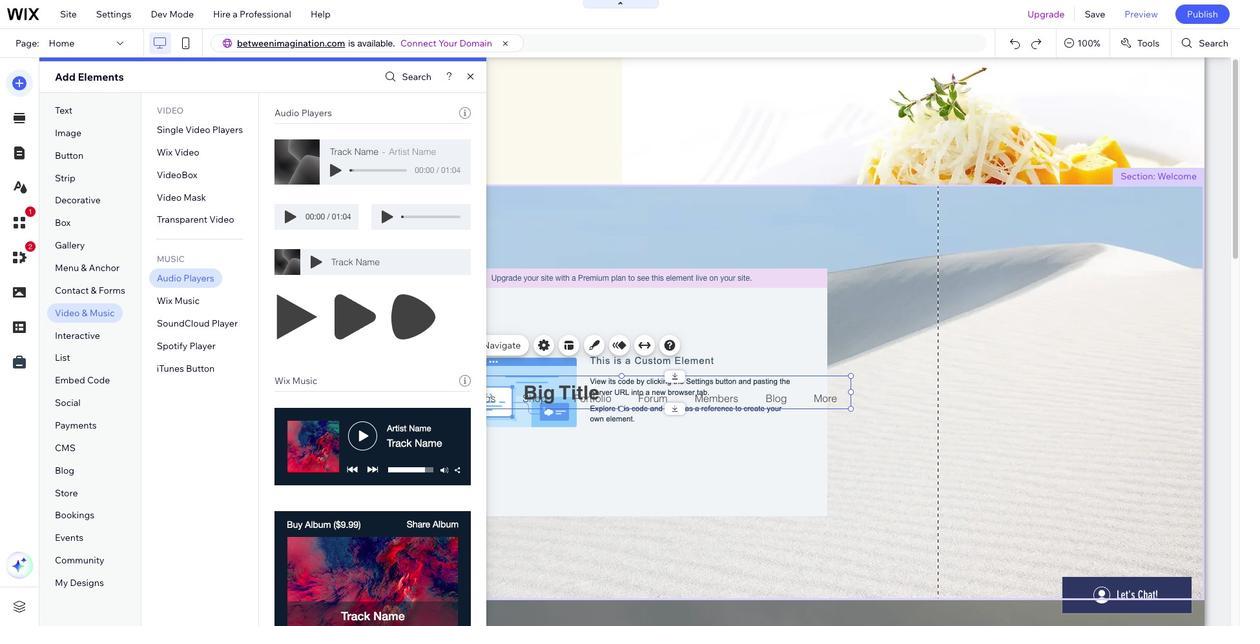 Task type: describe. For each thing, give the bounding box(es) containing it.
menu for horizontal menu
[[435, 366, 456, 376]]

video mask
[[157, 192, 206, 203]]

welcome
[[1158, 171, 1197, 182]]

cms
[[55, 443, 76, 454]]

0 vertical spatial 00:00 / 01:04
[[415, 166, 461, 175]]

1 vertical spatial players
[[212, 124, 243, 136]]

1 vertical spatial audio
[[157, 273, 182, 284]]

dev mode
[[151, 8, 194, 20]]

manage
[[402, 340, 436, 351]]

1 vertical spatial wix
[[157, 295, 173, 307]]

embed code
[[55, 375, 110, 387]]

mode
[[169, 8, 194, 20]]

publish button
[[1176, 5, 1230, 24]]

save
[[1085, 8, 1106, 20]]

settings
[[96, 8, 131, 20]]

is
[[348, 38, 355, 48]]

player for spotify player
[[190, 340, 216, 352]]

horizontal menu
[[396, 366, 456, 376]]

videobox
[[157, 169, 197, 181]]

tools button
[[1111, 29, 1172, 58]]

1
[[28, 208, 32, 216]]

save button
[[1075, 0, 1115, 28]]

mask
[[184, 192, 206, 203]]

my designs
[[55, 578, 104, 589]]

list
[[55, 352, 70, 364]]

payments
[[55, 420, 97, 432]]

1 horizontal spatial audio
[[275, 107, 299, 119]]

1 horizontal spatial 00:00
[[415, 166, 434, 175]]

help
[[311, 8, 331, 20]]

community
[[55, 555, 104, 567]]

menu & anchor
[[55, 262, 120, 274]]

& for video
[[82, 307, 88, 319]]

artist name
[[389, 146, 436, 158]]

0 vertical spatial search button
[[1172, 29, 1241, 58]]

a
[[233, 8, 238, 20]]

horizontal
[[396, 366, 434, 376]]

menu for manage menu
[[438, 340, 462, 351]]

0 vertical spatial menu
[[55, 262, 79, 274]]

1 vertical spatial search button
[[382, 68, 432, 86]]

1 vertical spatial wix music
[[275, 375, 317, 387]]

contact
[[55, 285, 89, 296]]

2
[[28, 243, 32, 251]]

0 vertical spatial wix music
[[157, 295, 200, 307]]

0 horizontal spatial 00:00
[[306, 213, 325, 222]]

0 vertical spatial track
[[330, 146, 352, 158]]

hire a professional
[[213, 8, 291, 20]]

0 horizontal spatial /
[[327, 213, 330, 222]]

hire
[[213, 8, 231, 20]]

100%
[[1078, 37, 1101, 49]]

store
[[55, 488, 78, 499]]

video up single
[[157, 105, 184, 116]]

spotify
[[157, 340, 188, 352]]

add elements
[[55, 70, 124, 83]]

available.
[[358, 38, 395, 48]]

video & music
[[55, 307, 115, 319]]

1 vertical spatial track
[[331, 257, 353, 268]]

my
[[55, 578, 68, 589]]

section:
[[1121, 171, 1156, 182]]

2 vertical spatial wix
[[275, 375, 290, 387]]

transparent
[[157, 214, 207, 226]]

domain
[[460, 37, 492, 49]]

1 play image from the left
[[275, 295, 320, 340]]

0 horizontal spatial audio players
[[157, 273, 214, 284]]

video down the contact
[[55, 307, 80, 319]]

1 vertical spatial button
[[186, 363, 215, 375]]

& for menu
[[81, 262, 87, 274]]

player for soundcloud player
[[212, 318, 238, 330]]

soundcloud
[[157, 318, 210, 330]]

spotify player
[[157, 340, 216, 352]]

& for contact
[[91, 285, 97, 296]]

contact & forms
[[55, 285, 125, 296]]

transparent video
[[157, 214, 234, 226]]

add
[[55, 70, 76, 83]]

video right single
[[186, 124, 210, 136]]

connect
[[401, 37, 437, 49]]

bookings
[[55, 510, 94, 522]]

2 play image from the left
[[333, 295, 378, 340]]

strip
[[55, 172, 75, 184]]



Task type: vqa. For each thing, say whether or not it's contained in the screenshot.
Code
yes



Task type: locate. For each thing, give the bounding box(es) containing it.
1 vertical spatial player
[[190, 340, 216, 352]]

0 vertical spatial audio players
[[275, 107, 332, 119]]

your
[[439, 37, 458, 49]]

search button down connect
[[382, 68, 432, 86]]

preview
[[1125, 8, 1158, 20]]

0 horizontal spatial search button
[[382, 68, 432, 86]]

audio
[[275, 107, 299, 119], [157, 273, 182, 284]]

preview button
[[1115, 0, 1168, 28]]

0 horizontal spatial play image
[[275, 295, 320, 340]]

0 horizontal spatial search
[[402, 71, 432, 83]]

single
[[157, 124, 184, 136]]

social
[[55, 397, 81, 409]]

tools
[[1138, 37, 1160, 49]]

0 horizontal spatial 01:04
[[332, 213, 351, 222]]

box
[[55, 217, 71, 229]]

dev
[[151, 8, 167, 20]]

1 horizontal spatial 00:00 / 01:04
[[415, 166, 461, 175]]

1 horizontal spatial play image
[[333, 295, 378, 340]]

1 horizontal spatial search
[[1199, 37, 1229, 49]]

0 horizontal spatial wix music
[[157, 295, 200, 307]]

0 vertical spatial track name
[[330, 146, 379, 158]]

video
[[157, 105, 184, 116], [186, 124, 210, 136], [175, 147, 199, 158], [157, 192, 182, 203], [209, 214, 234, 226], [55, 307, 80, 319]]

0 vertical spatial 00:00
[[415, 166, 434, 175]]

0 vertical spatial audio
[[275, 107, 299, 119]]

button
[[55, 150, 84, 161], [186, 363, 215, 375]]

forms
[[99, 285, 125, 296]]

publish
[[1187, 8, 1219, 20]]

code
[[87, 375, 110, 387]]

1 vertical spatial audio players
[[157, 273, 214, 284]]

navigate
[[483, 340, 521, 351]]

anchor
[[89, 262, 120, 274]]

0 vertical spatial &
[[81, 262, 87, 274]]

manage menu
[[402, 340, 462, 351]]

/
[[437, 166, 439, 175], [327, 213, 330, 222]]

3 play image from the left
[[391, 295, 436, 340]]

betweenimagination.com
[[237, 37, 345, 49]]

0 vertical spatial /
[[437, 166, 439, 175]]

video down videobox
[[157, 192, 182, 203]]

music
[[157, 254, 185, 264], [175, 295, 200, 307], [90, 307, 115, 319], [292, 375, 317, 387]]

track
[[330, 146, 352, 158], [331, 257, 353, 268]]

play image
[[275, 295, 320, 340], [333, 295, 378, 340], [391, 295, 436, 340]]

2 vertical spatial menu
[[435, 366, 456, 376]]

site
[[60, 8, 77, 20]]

0 horizontal spatial button
[[55, 150, 84, 161]]

0 vertical spatial player
[[212, 318, 238, 330]]

designs
[[70, 578, 104, 589]]

0 horizontal spatial 00:00 / 01:04
[[306, 213, 351, 222]]

01:04
[[441, 166, 461, 175], [332, 213, 351, 222]]

blog
[[55, 465, 74, 477]]

interactive
[[55, 330, 100, 342]]

2 vertical spatial &
[[82, 307, 88, 319]]

players
[[302, 107, 332, 119], [212, 124, 243, 136], [184, 273, 214, 284]]

1 horizontal spatial /
[[437, 166, 439, 175]]

embed
[[55, 375, 85, 387]]

1 vertical spatial 01:04
[[332, 213, 351, 222]]

is available. connect your domain
[[348, 37, 492, 49]]

menu right manage
[[438, 340, 462, 351]]

&
[[81, 262, 87, 274], [91, 285, 97, 296], [82, 307, 88, 319]]

image
[[55, 127, 82, 139]]

menu
[[55, 262, 79, 274], [438, 340, 462, 351], [435, 366, 456, 376]]

1 vertical spatial track name
[[331, 257, 380, 268]]

1 horizontal spatial wix music
[[275, 375, 317, 387]]

player down soundcloud player
[[190, 340, 216, 352]]

1 horizontal spatial button
[[186, 363, 215, 375]]

0 vertical spatial search
[[1199, 37, 1229, 49]]

search down publish
[[1199, 37, 1229, 49]]

wix music
[[157, 295, 200, 307], [275, 375, 317, 387]]

button down spotify player
[[186, 363, 215, 375]]

wix
[[157, 147, 173, 158], [157, 295, 173, 307], [275, 375, 290, 387]]

events
[[55, 533, 83, 544]]

& left anchor
[[81, 262, 87, 274]]

search button
[[1172, 29, 1241, 58], [382, 68, 432, 86]]

00:00
[[415, 166, 434, 175], [306, 213, 325, 222]]

1 horizontal spatial 01:04
[[441, 166, 461, 175]]

1 vertical spatial menu
[[438, 340, 462, 351]]

1 vertical spatial 00:00
[[306, 213, 325, 222]]

soundcloud player
[[157, 318, 238, 330]]

artist
[[389, 146, 410, 158]]

itunes button
[[157, 363, 215, 375]]

100% button
[[1057, 29, 1110, 58]]

button down image
[[55, 150, 84, 161]]

video right transparent
[[209, 214, 234, 226]]

itunes
[[157, 363, 184, 375]]

1 vertical spatial /
[[327, 213, 330, 222]]

0 vertical spatial wix
[[157, 147, 173, 158]]

wix video
[[157, 147, 199, 158]]

audio players
[[275, 107, 332, 119], [157, 273, 214, 284]]

track name
[[330, 146, 379, 158], [331, 257, 380, 268]]

search button down publish button
[[1172, 29, 1241, 58]]

search down connect
[[402, 71, 432, 83]]

0 vertical spatial players
[[302, 107, 332, 119]]

decorative
[[55, 195, 101, 206]]

text
[[55, 105, 72, 116]]

menu down manage menu
[[435, 366, 456, 376]]

search
[[1199, 37, 1229, 49], [402, 71, 432, 83]]

& left forms
[[91, 285, 97, 296]]

1 button
[[6, 207, 36, 236]]

1 vertical spatial search
[[402, 71, 432, 83]]

home
[[49, 37, 74, 49]]

1 vertical spatial 00:00 / 01:04
[[306, 213, 351, 222]]

play image
[[330, 164, 342, 177], [285, 211, 297, 224], [382, 211, 394, 224], [311, 256, 322, 269]]

gallery
[[55, 240, 85, 251]]

0 horizontal spatial audio
[[157, 273, 182, 284]]

1 horizontal spatial audio players
[[275, 107, 332, 119]]

section: welcome
[[1121, 171, 1197, 182]]

video up videobox
[[175, 147, 199, 158]]

single video players
[[157, 124, 243, 136]]

elements
[[78, 70, 124, 83]]

name
[[355, 146, 379, 158], [412, 146, 436, 158], [356, 257, 380, 268]]

menu down gallery
[[55, 262, 79, 274]]

& down contact & forms
[[82, 307, 88, 319]]

player right soundcloud
[[212, 318, 238, 330]]

upgrade
[[1028, 8, 1065, 20]]

00:00 / 01:04
[[415, 166, 461, 175], [306, 213, 351, 222]]

professional
[[240, 8, 291, 20]]

player
[[212, 318, 238, 330], [190, 340, 216, 352]]

2 vertical spatial players
[[184, 273, 214, 284]]

0 vertical spatial 01:04
[[441, 166, 461, 175]]

1 vertical spatial &
[[91, 285, 97, 296]]

1 horizontal spatial search button
[[1172, 29, 1241, 58]]

2 button
[[6, 242, 36, 271]]

0 vertical spatial button
[[55, 150, 84, 161]]

2 horizontal spatial play image
[[391, 295, 436, 340]]



